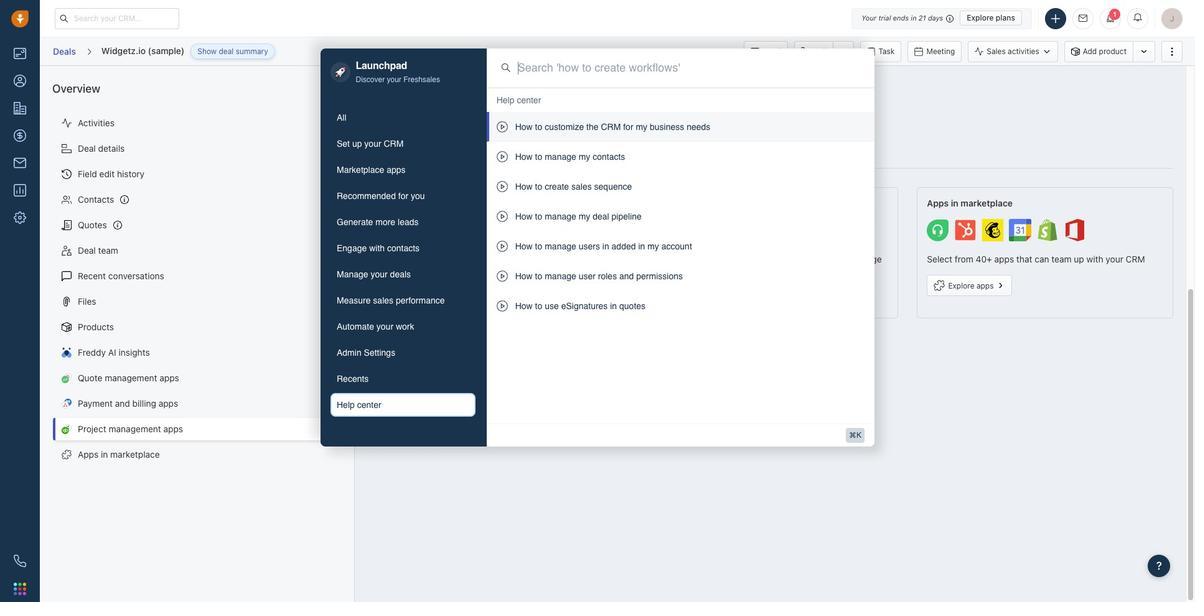 Task type: locate. For each thing, give the bounding box(es) containing it.
1 horizontal spatial the
[[587, 122, 599, 132]]

manage
[[545, 152, 577, 162], [545, 212, 577, 222], [545, 242, 577, 252], [850, 254, 882, 265], [545, 272, 577, 282]]

your inside button
[[377, 322, 394, 332]]

to left the customize at the top of page
[[535, 122, 543, 132]]

deal right 'show'
[[219, 47, 234, 56]]

explore down 'from'
[[949, 281, 975, 291]]

0 horizontal spatial project management apps
[[78, 424, 183, 435]]

0 horizontal spatial sales
[[373, 296, 394, 306]]

0 vertical spatial quote
[[378, 198, 403, 209]]

for left 'trello'
[[623, 122, 634, 132]]

0 vertical spatial marketplace
[[961, 198, 1013, 209]]

1 horizontal spatial apps
[[928, 198, 949, 209]]

launchpad
[[356, 61, 407, 72]]

deal up recent
[[78, 246, 96, 256]]

view down manage your deals button
[[384, 294, 401, 303]]

view apps button
[[378, 288, 439, 309], [653, 288, 714, 309]]

admin settings button
[[331, 342, 476, 365]]

1 vertical spatial quote
[[78, 373, 102, 384]]

3 how from the top
[[515, 182, 533, 192]]

1 vertical spatial explore
[[949, 281, 975, 291]]

manage for and
[[545, 272, 577, 282]]

1 horizontal spatial deal
[[593, 212, 609, 222]]

marketplace apps
[[337, 165, 406, 175]]

1 vertical spatial contacts
[[387, 244, 420, 254]]

sales inside button
[[373, 296, 394, 306]]

create inside create invoices, share them with customers, and manage payments
[[653, 254, 679, 265]]

to left user at left top
[[535, 272, 543, 282]]

how for how to manage my deal pipeline
[[515, 212, 533, 222]]

1 vertical spatial payment and billing apps
[[78, 399, 178, 409]]

7 to from the top
[[535, 301, 543, 311]]

1 vertical spatial apps
[[78, 450, 99, 460]]

and up account
[[691, 198, 707, 209]]

0 horizontal spatial view apps
[[384, 294, 421, 303]]

0 horizontal spatial create
[[378, 254, 404, 265]]

0 vertical spatial explore
[[967, 13, 994, 22]]

quote management apps down insights
[[78, 373, 179, 384]]

in inside create quotes and proposals based on the deals in your crm
[[574, 254, 581, 265]]

history
[[117, 169, 145, 180]]

deal team
[[78, 246, 118, 256]]

0 vertical spatial the
[[587, 122, 599, 132]]

1 view apps from the left
[[384, 294, 421, 303]]

with right them
[[766, 254, 783, 265]]

work
[[396, 322, 414, 332]]

leads
[[398, 218, 419, 228]]

to for how to manage my deal pipeline
[[535, 212, 543, 222]]

set
[[337, 139, 350, 149]]

manage
[[337, 270, 368, 280]]

1 vertical spatial sales
[[373, 296, 394, 306]]

1 create from the left
[[378, 254, 404, 265]]

crm
[[601, 122, 621, 132], [384, 139, 404, 149], [1126, 254, 1146, 265], [378, 267, 397, 277]]

payment and billing apps up account
[[653, 198, 757, 209]]

manage left users
[[545, 242, 577, 252]]

to for how to customize the crm for my business needs
[[535, 122, 543, 132]]

how to manage my deal pipeline
[[515, 212, 642, 222]]

0 horizontal spatial project
[[78, 424, 106, 435]]

recommended for you button
[[331, 185, 476, 208]]

quote
[[378, 198, 403, 209], [78, 373, 102, 384]]

1 view apps button from the left
[[378, 288, 439, 309]]

help center heading inside the list of options list box
[[497, 94, 541, 107]]

my
[[636, 122, 648, 132], [579, 152, 591, 162], [579, 212, 591, 222], [648, 242, 659, 252]]

2 view apps from the left
[[659, 294, 696, 303]]

help center heading
[[497, 94, 541, 107], [497, 94, 541, 107]]

0 horizontal spatial contacts
[[387, 244, 420, 254]]

0 horizontal spatial team
[[98, 246, 118, 256]]

1 horizontal spatial apps in marketplace
[[928, 198, 1013, 209]]

deal for deal details
[[78, 143, 96, 154]]

apps
[[477, 78, 502, 91], [387, 165, 406, 175], [462, 198, 483, 209], [737, 198, 757, 209], [995, 254, 1015, 265], [977, 281, 994, 291], [403, 294, 421, 303], [678, 294, 696, 303], [160, 373, 179, 384], [159, 399, 178, 409], [164, 424, 183, 435]]

create up payments at the top
[[653, 254, 679, 265]]

marketplace
[[961, 198, 1013, 209], [110, 450, 160, 460]]

explore for explore apps
[[949, 281, 975, 291]]

your
[[862, 14, 877, 22]]

how to use esignatures in quotes
[[515, 301, 646, 311]]

manage inside create invoices, share them with customers, and manage payments
[[850, 254, 882, 265]]

activities
[[78, 118, 115, 128]]

create for create quotes and proposals based on the deals in your crm
[[378, 254, 404, 265]]

mng settings image
[[330, 83, 339, 92]]

help inside help center button
[[337, 401, 355, 411]]

1 horizontal spatial quotes
[[620, 301, 646, 311]]

1 horizontal spatial sales
[[572, 182, 592, 192]]

1 horizontal spatial project management apps
[[368, 78, 502, 91]]

4 how from the top
[[515, 212, 533, 222]]

1 vertical spatial project
[[78, 424, 106, 435]]

1 vertical spatial project management apps
[[78, 424, 183, 435]]

the inside create quotes and proposals based on the deals in your crm
[[535, 254, 548, 265]]

2 view apps button from the left
[[653, 288, 714, 309]]

products
[[78, 322, 114, 333]]

0 horizontal spatial for
[[398, 191, 409, 201]]

0 horizontal spatial quotes
[[407, 254, 434, 265]]

1 vertical spatial deals
[[390, 270, 411, 280]]

0 horizontal spatial the
[[535, 254, 548, 265]]

with right engage
[[369, 244, 385, 254]]

billing up share
[[709, 198, 735, 209]]

with inside button
[[369, 244, 385, 254]]

manage right customers,
[[850, 254, 882, 265]]

ai
[[108, 348, 116, 358]]

apps in marketplace
[[928, 198, 1013, 209], [78, 450, 160, 460]]

deal left details
[[78, 143, 96, 154]]

invoices,
[[682, 254, 717, 265]]

sales right create at the top left
[[572, 182, 592, 192]]

0 horizontal spatial view apps button
[[378, 288, 439, 309]]

quotes down leads
[[407, 254, 434, 265]]

manage down create at the top left
[[545, 212, 577, 222]]

k
[[857, 431, 862, 440]]

1 vertical spatial payment
[[78, 399, 113, 409]]

create for create invoices, share them with customers, and manage payments
[[653, 254, 679, 265]]

how to manage users in added in my account
[[515, 242, 692, 252]]

view apps button down payments at the top
[[653, 288, 714, 309]]

account
[[662, 242, 692, 252]]

0 vertical spatial quote management apps
[[378, 198, 483, 209]]

1 horizontal spatial view
[[659, 294, 676, 303]]

1 horizontal spatial create
[[653, 254, 679, 265]]

up right set on the top left of page
[[352, 139, 362, 149]]

0 horizontal spatial quote
[[78, 373, 102, 384]]

list of options list box
[[487, 88, 875, 321]]

0 horizontal spatial marketplace
[[110, 450, 160, 460]]

0 vertical spatial quotes
[[407, 254, 434, 265]]

3 to from the top
[[535, 182, 543, 192]]

5 to from the top
[[535, 242, 543, 252]]

1 horizontal spatial team
[[1052, 254, 1072, 265]]

1 horizontal spatial up
[[1074, 254, 1085, 265]]

view apps button for invoices,
[[653, 288, 714, 309]]

my up how to create sales sequence
[[579, 152, 591, 162]]

4 to from the top
[[535, 212, 543, 222]]

center
[[517, 95, 541, 105], [517, 95, 541, 105], [357, 401, 381, 411]]

deal left pipeline
[[593, 212, 609, 222]]

payment down freddy
[[78, 399, 113, 409]]

view apps button down manage your deals button
[[378, 288, 439, 309]]

team
[[98, 246, 118, 256], [1052, 254, 1072, 265]]

how to customize the crm for my business needs
[[515, 122, 711, 132]]

0 vertical spatial contacts
[[593, 152, 625, 162]]

0 horizontal spatial billing
[[132, 399, 156, 409]]

0 vertical spatial apps in marketplace
[[928, 198, 1013, 209]]

contacts up manage your deals button
[[387, 244, 420, 254]]

1 vertical spatial deal
[[593, 212, 609, 222]]

deal
[[219, 47, 234, 56], [593, 212, 609, 222]]

1 horizontal spatial for
[[623, 122, 634, 132]]

payment up account
[[653, 198, 689, 209]]

1 horizontal spatial view apps
[[659, 294, 696, 303]]

0 horizontal spatial up
[[352, 139, 362, 149]]

how for how to manage user roles and permissions
[[515, 272, 533, 282]]

select from 40+ apps that can team up with your crm
[[928, 254, 1146, 265]]

how for how to manage my contacts
[[515, 152, 533, 162]]

freshsales
[[404, 76, 440, 84]]

deal inside the list of options list box
[[593, 212, 609, 222]]

explore left plans
[[967, 13, 994, 22]]

0 vertical spatial deals
[[550, 254, 572, 265]]

payment and billing apps down insights
[[78, 399, 178, 409]]

quote up 'more'
[[378, 198, 403, 209]]

contacts
[[593, 152, 625, 162], [387, 244, 420, 254]]

to for how to manage users in added in my account
[[535, 242, 543, 252]]

call button
[[795, 41, 833, 62]]

view apps down payments at the top
[[659, 294, 696, 303]]

measure sales performance
[[337, 296, 445, 306]]

deals right on
[[550, 254, 572, 265]]

quotes down the permissions
[[620, 301, 646, 311]]

0 vertical spatial sales
[[572, 182, 592, 192]]

0 horizontal spatial view
[[384, 294, 401, 303]]

5 how from the top
[[515, 242, 533, 252]]

and right customers,
[[833, 254, 848, 265]]

2 to from the top
[[535, 152, 543, 162]]

show deal summary
[[198, 47, 268, 56]]

1 horizontal spatial contacts
[[593, 152, 625, 162]]

1 vertical spatial for
[[398, 191, 409, 201]]

and inside create invoices, share them with customers, and manage payments
[[833, 254, 848, 265]]

explore apps button
[[928, 275, 1013, 297]]

explore apps
[[949, 281, 994, 291]]

how to create sales sequence
[[515, 182, 632, 192]]

generate
[[337, 218, 373, 228]]

the right the customize at the top of page
[[587, 122, 599, 132]]

set up your crm
[[337, 139, 404, 149]]

2 create from the left
[[653, 254, 679, 265]]

from
[[955, 254, 974, 265]]

1 how from the top
[[515, 122, 533, 132]]

your
[[387, 76, 402, 84], [365, 139, 381, 149], [584, 254, 601, 265], [1106, 254, 1124, 265], [371, 270, 388, 280], [377, 322, 394, 332]]

and down freddy ai insights
[[115, 399, 130, 409]]

add product button
[[1065, 41, 1133, 62]]

0 vertical spatial up
[[352, 139, 362, 149]]

1 vertical spatial deal
[[78, 246, 96, 256]]

explore inside button
[[949, 281, 975, 291]]

for left you
[[398, 191, 409, 201]]

1 horizontal spatial payment and billing apps
[[653, 198, 757, 209]]

1 horizontal spatial payment
[[653, 198, 689, 209]]

view apps button for quotes
[[378, 288, 439, 309]]

0 vertical spatial apps
[[928, 198, 949, 209]]

phone element
[[7, 549, 32, 574]]

view
[[384, 294, 401, 303], [659, 294, 676, 303]]

my up users
[[579, 212, 591, 222]]

generate more leads button
[[331, 211, 476, 234]]

0 horizontal spatial deal
[[219, 47, 234, 56]]

task
[[879, 46, 895, 56]]

manage left user at left top
[[545, 272, 577, 282]]

deals
[[550, 254, 572, 265], [390, 270, 411, 280]]

7 how from the top
[[515, 301, 533, 311]]

manage for added
[[545, 242, 577, 252]]

deal
[[78, 143, 96, 154], [78, 246, 96, 256]]

0 horizontal spatial apps in marketplace
[[78, 450, 160, 460]]

quote management apps
[[378, 198, 483, 209], [78, 373, 179, 384]]

1 horizontal spatial view apps button
[[653, 288, 714, 309]]

team right can
[[1052, 254, 1072, 265]]

sales activities button
[[969, 41, 1065, 62], [969, 41, 1059, 62]]

0 horizontal spatial deals
[[390, 270, 411, 280]]

to left use
[[535, 301, 543, 311]]

1 vertical spatial billing
[[132, 399, 156, 409]]

up right can
[[1074, 254, 1085, 265]]

0 vertical spatial deal
[[78, 143, 96, 154]]

and right roles at the top right of the page
[[620, 272, 634, 282]]

team up recent conversations
[[98, 246, 118, 256]]

for inside the list of options list box
[[623, 122, 634, 132]]

esignatures
[[561, 301, 608, 311]]

quotes inside create quotes and proposals based on the deals in your crm
[[407, 254, 434, 265]]

1 vertical spatial marketplace
[[110, 450, 160, 460]]

1 horizontal spatial deals
[[550, 254, 572, 265]]

to left create at the top left
[[535, 182, 543, 192]]

1 vertical spatial quote management apps
[[78, 373, 179, 384]]

deals up measure sales performance button at the left of the page
[[390, 270, 411, 280]]

to for how to use esignatures in quotes
[[535, 301, 543, 311]]

create inside create quotes and proposals based on the deals in your crm
[[378, 254, 404, 265]]

1 vertical spatial quotes
[[620, 301, 646, 311]]

for inside recommended for you button
[[398, 191, 409, 201]]

to down how to create sales sequence
[[535, 212, 543, 222]]

2 how from the top
[[515, 152, 533, 162]]

quotes
[[407, 254, 434, 265], [620, 301, 646, 311]]

your inside create quotes and proposals based on the deals in your crm
[[584, 254, 601, 265]]

all button
[[331, 106, 476, 130]]

view apps down manage your deals button
[[384, 294, 421, 303]]

1 horizontal spatial with
[[766, 254, 783, 265]]

recent conversations
[[78, 271, 164, 282]]

0 vertical spatial payment
[[653, 198, 689, 209]]

deals
[[53, 46, 76, 57]]

contacts down the how to customize the crm for my business needs
[[593, 152, 625, 162]]

2 deal from the top
[[78, 246, 96, 256]]

1 horizontal spatial marketplace
[[961, 198, 1013, 209]]

to for how to manage user roles and permissions
[[535, 272, 543, 282]]

to for how to create sales sequence
[[535, 182, 543, 192]]

freddy
[[78, 348, 106, 358]]

quote management apps up leads
[[378, 198, 483, 209]]

1 horizontal spatial billing
[[709, 198, 735, 209]]

to down how to manage my deal pipeline
[[535, 242, 543, 252]]

6 how from the top
[[515, 272, 533, 282]]

to for how to manage my contacts
[[535, 152, 543, 162]]

my left account
[[648, 242, 659, 252]]

recents
[[337, 375, 369, 384]]

1 to from the top
[[535, 122, 543, 132]]

phone image
[[14, 555, 26, 568]]

1 vertical spatial apps in marketplace
[[78, 450, 160, 460]]

Search your CRM... text field
[[55, 8, 179, 29]]

quote down freddy
[[78, 373, 102, 384]]

0 horizontal spatial with
[[369, 244, 385, 254]]

management
[[407, 78, 474, 91], [405, 198, 460, 209], [105, 373, 157, 384], [109, 424, 161, 435]]

create down engage with contacts in the left top of the page
[[378, 254, 404, 265]]

1 horizontal spatial project
[[368, 78, 404, 91]]

view down the permissions
[[659, 294, 676, 303]]

insights
[[119, 348, 150, 358]]

to down "asana"
[[535, 152, 543, 162]]

how for how to customize the crm for my business needs
[[515, 122, 533, 132]]

0 vertical spatial for
[[623, 122, 634, 132]]

engage
[[337, 244, 367, 254]]

billing down insights
[[132, 399, 156, 409]]

widgetz.io (sample)
[[101, 45, 184, 56]]

6 to from the top
[[535, 272, 543, 282]]

and left proposals
[[437, 254, 452, 265]]

with right can
[[1087, 254, 1104, 265]]

sales up the automate your work
[[373, 296, 394, 306]]

tab list
[[331, 106, 476, 417]]

to
[[535, 122, 543, 132], [535, 152, 543, 162], [535, 182, 543, 192], [535, 212, 543, 222], [535, 242, 543, 252], [535, 272, 543, 282], [535, 301, 543, 311]]

0 vertical spatial project management apps
[[368, 78, 502, 91]]

1 vertical spatial the
[[535, 254, 548, 265]]

your trial ends in 21 days
[[862, 14, 944, 22]]

the right on
[[535, 254, 548, 265]]

center inside button
[[357, 401, 381, 411]]

1 deal from the top
[[78, 143, 96, 154]]

0 vertical spatial payment and billing apps
[[653, 198, 757, 209]]

email
[[763, 46, 782, 56]]



Task type: describe. For each thing, give the bounding box(es) containing it.
how to manage user roles and permissions
[[515, 272, 683, 282]]

more
[[376, 218, 396, 228]]

automate
[[337, 322, 374, 332]]

manage for pipeline
[[545, 212, 577, 222]]

0 horizontal spatial apps
[[78, 450, 99, 460]]

deals inside manage your deals button
[[390, 270, 411, 280]]

them
[[744, 254, 764, 265]]

up inside button
[[352, 139, 362, 149]]

how for how to create sales sequence
[[515, 182, 533, 192]]

share
[[719, 254, 741, 265]]

2 view from the left
[[659, 294, 676, 303]]

how for how to use esignatures in quotes
[[515, 301, 533, 311]]

performance
[[396, 296, 445, 306]]

added
[[612, 242, 636, 252]]

admin
[[337, 348, 362, 358]]

marketplace apps button
[[331, 158, 476, 182]]

set up your crm button
[[331, 132, 476, 156]]

permissions
[[637, 272, 683, 282]]

0 vertical spatial deal
[[219, 47, 234, 56]]

automate your work
[[337, 322, 414, 332]]

1 view from the left
[[384, 294, 401, 303]]

1 vertical spatial up
[[1074, 254, 1085, 265]]

engage with contacts
[[337, 244, 420, 254]]

crm inside create quotes and proposals based on the deals in your crm
[[378, 267, 397, 277]]

freshworks switcher image
[[14, 583, 26, 596]]

⌘ k
[[849, 431, 862, 440]]

trial
[[879, 14, 891, 22]]

press-command-k-to-open-and-close element
[[846, 429, 865, 443]]

quotes
[[78, 220, 107, 231]]

proposals
[[454, 254, 493, 265]]

help center inside the list of options list box
[[497, 95, 541, 105]]

create
[[545, 182, 569, 192]]

files
[[78, 297, 96, 307]]

and inside create quotes and proposals based on the deals in your crm
[[437, 254, 452, 265]]

sales activities
[[987, 47, 1040, 56]]

0 vertical spatial billing
[[709, 198, 735, 209]]

1 horizontal spatial quote
[[378, 198, 403, 209]]

explore plans link
[[960, 11, 1023, 26]]

2 horizontal spatial with
[[1087, 254, 1104, 265]]

1 horizontal spatial quote management apps
[[378, 198, 483, 209]]

edit
[[99, 169, 115, 180]]

recommended for you
[[337, 191, 425, 201]]

measure sales performance button
[[331, 289, 476, 313]]

product
[[1100, 47, 1127, 56]]

sales
[[987, 47, 1006, 56]]

task button
[[860, 41, 902, 62]]

manage your deals
[[337, 270, 411, 280]]

0 vertical spatial project
[[368, 78, 404, 91]]

deals inside create quotes and proposals based on the deals in your crm
[[550, 254, 572, 265]]

measure
[[337, 296, 371, 306]]

manage your deals button
[[331, 263, 476, 287]]

plans
[[996, 13, 1016, 22]]

admin settings
[[337, 348, 396, 358]]

launchpad discover your freshsales
[[356, 61, 440, 84]]

contacts inside the list of options list box
[[593, 152, 625, 162]]

summary
[[236, 47, 268, 56]]

my left 'trello'
[[636, 122, 648, 132]]

0 horizontal spatial payment
[[78, 399, 113, 409]]

engage with contacts button
[[331, 237, 476, 261]]

help center inside button
[[337, 401, 381, 411]]

how for how to manage users in added in my account
[[515, 242, 533, 252]]

create invoices, share them with customers, and manage payments
[[653, 254, 882, 277]]

help center button
[[331, 394, 476, 417]]

40+
[[976, 254, 993, 265]]

payments
[[653, 267, 692, 277]]

asana
[[528, 119, 549, 128]]

crm inside button
[[384, 139, 404, 149]]

field
[[78, 169, 97, 180]]

with inside create invoices, share them with customers, and manage payments
[[766, 254, 783, 265]]

generate more leads
[[337, 218, 419, 228]]

customers,
[[786, 254, 830, 265]]

Search 'how to create workflows' field
[[518, 60, 860, 76]]

crm inside the list of options list box
[[601, 122, 621, 132]]

that
[[1017, 254, 1033, 265]]

conversations
[[108, 271, 164, 282]]

field edit history
[[78, 169, 145, 180]]

activities
[[1008, 47, 1040, 56]]

call
[[813, 46, 827, 56]]

0 horizontal spatial payment and billing apps
[[78, 399, 178, 409]]

manage up create at the top left
[[545, 152, 577, 162]]

add product
[[1083, 47, 1127, 56]]

center inside heading
[[517, 95, 541, 105]]

users
[[579, 242, 600, 252]]

recommended
[[337, 191, 396, 201]]

deal for deal team
[[78, 246, 96, 256]]

contacts inside button
[[387, 244, 420, 254]]

roles
[[598, 272, 617, 282]]

how to manage my contacts
[[515, 152, 625, 162]]

overview
[[52, 82, 100, 95]]

deals link
[[52, 42, 77, 61]]

trello
[[649, 119, 668, 128]]

deal details
[[78, 143, 125, 154]]

0 horizontal spatial quote management apps
[[78, 373, 179, 384]]

recent
[[78, 271, 106, 282]]

your inside launchpad discover your freshsales
[[387, 76, 402, 84]]

the inside list box
[[587, 122, 599, 132]]

show
[[198, 47, 217, 56]]

21
[[919, 14, 926, 22]]

sales inside the list of options list box
[[572, 182, 592, 192]]

marketplace
[[337, 165, 384, 175]]

on
[[523, 254, 533, 265]]

ends
[[893, 14, 909, 22]]

help inside help center heading
[[497, 95, 515, 105]]

select
[[928, 254, 953, 265]]

details
[[98, 143, 125, 154]]

explore for explore plans
[[967, 13, 994, 22]]

quotes inside the list of options list box
[[620, 301, 646, 311]]

add
[[1083, 47, 1097, 56]]

tab list containing all
[[331, 106, 476, 417]]

widgetz.io
[[101, 45, 146, 56]]

all
[[337, 113, 347, 123]]

settings
[[364, 348, 396, 358]]

explore plans
[[967, 13, 1016, 22]]

1 link
[[1100, 8, 1122, 29]]

create quotes and proposals based on the deals in your crm
[[378, 254, 601, 277]]

pipeline
[[612, 212, 642, 222]]

and inside the list of options list box
[[620, 272, 634, 282]]

(sample)
[[148, 45, 184, 56]]



